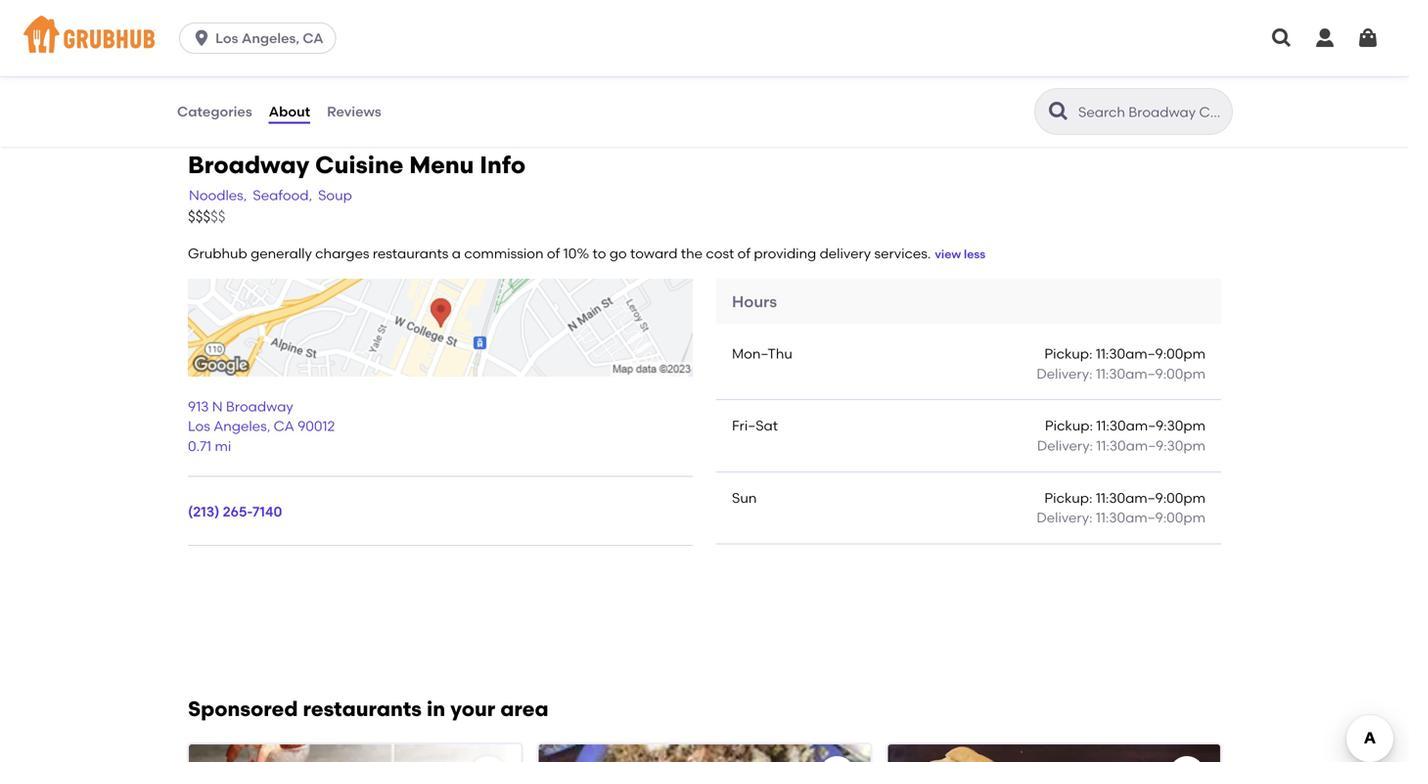Task type: locate. For each thing, give the bounding box(es) containing it.
categories button
[[176, 76, 253, 147]]

11:30am–9:00pm
[[1096, 345, 1205, 362], [1096, 365, 1205, 382], [1096, 490, 1205, 506], [1096, 509, 1205, 526]]

11:30am–9:30pm
[[1096, 418, 1205, 434], [1096, 437, 1205, 454]]

go
[[609, 245, 627, 262]]

restaurants up morton's the steakhouse logo
[[303, 697, 422, 722]]

noodles,
[[189, 187, 247, 204]]

1 horizontal spatial svg image
[[1313, 26, 1337, 50]]

grubhub
[[188, 245, 247, 262]]

1 vertical spatial broadway
[[226, 398, 293, 415]]

0 vertical spatial ca
[[303, 30, 324, 46]]

$$$
[[188, 208, 210, 226]]

1 of from the left
[[547, 245, 560, 262]]

fri–sat
[[732, 418, 778, 434]]

4 11:30am–9:00pm from the top
[[1096, 509, 1205, 526]]

3 delivery: from the top
[[1037, 509, 1092, 526]]

delivery: inside pickup: 11:30am–9:30pm delivery: 11:30am–9:30pm
[[1037, 437, 1093, 454]]

los inside los angeles, ca button
[[215, 30, 238, 46]]

0 vertical spatial delivery:
[[1037, 365, 1092, 382]]

about button
[[268, 76, 311, 147]]

pickup: for fri–sat
[[1045, 418, 1093, 434]]

0 vertical spatial restaurants
[[373, 245, 449, 262]]

1 horizontal spatial of
[[737, 245, 751, 262]]

search icon image
[[1047, 100, 1070, 123]]

1 pickup: 11:30am–9:00pm delivery: 11:30am–9:00pm from the top
[[1037, 345, 1205, 382]]

broadway
[[188, 151, 309, 179], [226, 398, 293, 415]]

svg image
[[192, 28, 211, 48]]

2 horizontal spatial svg image
[[1356, 26, 1380, 50]]

generally
[[251, 245, 312, 262]]

delivery: for fri–sat
[[1037, 437, 1093, 454]]

pickup: 11:30am–9:00pm delivery: 11:30am–9:00pm up pickup: 11:30am–9:30pm delivery: 11:30am–9:30pm at the bottom right of the page
[[1037, 345, 1205, 382]]

broadway up noodles, seafood, soup
[[188, 151, 309, 179]]

1 horizontal spatial los
[[215, 30, 238, 46]]

pickup: 11:30am–9:00pm delivery: 11:30am–9:00pm for sun
[[1037, 490, 1205, 526]]

2 of from the left
[[737, 245, 751, 262]]

svg image
[[1270, 26, 1294, 50], [1313, 26, 1337, 50], [1356, 26, 1380, 50]]

pickup: for sun
[[1044, 490, 1092, 506]]

265-
[[223, 503, 252, 520]]

ca inside los angeles, ca button
[[303, 30, 324, 46]]

1 vertical spatial ca
[[274, 418, 294, 435]]

los up "0.71"
[[188, 418, 210, 435]]

los right svg icon at the left top of page
[[215, 30, 238, 46]]

0 vertical spatial los
[[215, 30, 238, 46]]

0 vertical spatial pickup:
[[1044, 345, 1092, 362]]

(213)
[[188, 503, 219, 520]]

los
[[215, 30, 238, 46], [188, 418, 210, 435]]

pickup: 11:30am–9:30pm delivery: 11:30am–9:30pm
[[1037, 418, 1205, 454]]

1 vertical spatial delivery:
[[1037, 437, 1093, 454]]

of left 10% at left top
[[547, 245, 560, 262]]

ca right angeles,
[[303, 30, 324, 46]]

sponsored
[[188, 697, 298, 722]]

1 vertical spatial pickup: 11:30am–9:00pm delivery: 11:30am–9:00pm
[[1037, 490, 1205, 526]]

Search Broadway Cuisine search field
[[1076, 103, 1226, 121]]

2 vertical spatial pickup:
[[1044, 490, 1092, 506]]

2 delivery: from the top
[[1037, 437, 1093, 454]]

2 11:30am–9:00pm from the top
[[1096, 365, 1205, 382]]

broadway inside "913 n broadway los angeles , ca 90012 0.71 mi"
[[226, 398, 293, 415]]

ca inside "913 n broadway los angeles , ca 90012 0.71 mi"
[[274, 418, 294, 435]]

soup button
[[317, 185, 353, 206]]

2 vertical spatial delivery:
[[1037, 509, 1092, 526]]

2 pickup: 11:30am–9:00pm delivery: 11:30am–9:00pm from the top
[[1037, 490, 1205, 526]]

sun
[[732, 490, 757, 506]]

charges
[[315, 245, 369, 262]]

0 vertical spatial pickup: 11:30am–9:00pm delivery: 11:30am–9:00pm
[[1037, 345, 1205, 382]]

of right cost
[[737, 245, 751, 262]]

angeles
[[214, 418, 267, 435]]

913 n broadway los angeles , ca 90012 0.71 mi
[[188, 398, 335, 454]]

seafood,
[[253, 187, 312, 204]]

3 pickup: from the top
[[1044, 490, 1092, 506]]

commission
[[464, 245, 544, 262]]

pickup: inside pickup: 11:30am–9:30pm delivery: 11:30am–9:30pm
[[1045, 418, 1093, 434]]

0 horizontal spatial ca
[[274, 418, 294, 435]]

pickup: 11:30am–9:00pm delivery: 11:30am–9:00pm
[[1037, 345, 1205, 382], [1037, 490, 1205, 526]]

delivery:
[[1037, 365, 1092, 382], [1037, 437, 1093, 454], [1037, 509, 1092, 526]]

restaurants left a
[[373, 245, 449, 262]]

,
[[267, 418, 270, 435]]

ca right ,
[[274, 418, 294, 435]]

broadway up ,
[[226, 398, 293, 415]]

los inside "913 n broadway los angeles , ca 90012 0.71 mi"
[[188, 418, 210, 435]]

2 pickup: from the top
[[1045, 418, 1093, 434]]

0 horizontal spatial of
[[547, 245, 560, 262]]

0 vertical spatial 11:30am–9:30pm
[[1096, 418, 1205, 434]]

1 vertical spatial restaurants
[[303, 697, 422, 722]]

restaurants
[[373, 245, 449, 262], [303, 697, 422, 722]]

1 delivery: from the top
[[1037, 365, 1092, 382]]

0 horizontal spatial los
[[188, 418, 210, 435]]

info
[[480, 151, 526, 179]]

1 horizontal spatial ca
[[303, 30, 324, 46]]

1 vertical spatial pickup:
[[1045, 418, 1093, 434]]

of
[[547, 245, 560, 262], [737, 245, 751, 262]]

1 vertical spatial los
[[188, 418, 210, 435]]

pickup:
[[1044, 345, 1092, 362], [1045, 418, 1093, 434], [1044, 490, 1092, 506]]

morton's the steakhouse logo image
[[189, 745, 521, 762]]

1 vertical spatial 11:30am–9:30pm
[[1096, 437, 1205, 454]]

soup
[[318, 187, 352, 204]]

pickup: for mon–thu
[[1044, 345, 1092, 362]]

ca
[[303, 30, 324, 46], [274, 418, 294, 435]]

1 pickup: from the top
[[1044, 345, 1092, 362]]

providing
[[754, 245, 816, 262]]

(213) 265-7140 button
[[188, 502, 282, 522]]

mon–thu
[[732, 345, 792, 362]]

pickup: 11:30am–9:00pm delivery: 11:30am–9:00pm down pickup: 11:30am–9:30pm delivery: 11:30am–9:30pm at the bottom right of the page
[[1037, 490, 1205, 526]]

3 svg image from the left
[[1356, 26, 1380, 50]]

0 horizontal spatial svg image
[[1270, 26, 1294, 50]]

to
[[592, 245, 606, 262]]



Task type: describe. For each thing, give the bounding box(es) containing it.
noodles, seafood, soup
[[189, 187, 352, 204]]

hours
[[732, 292, 777, 311]]

2 svg image from the left
[[1313, 26, 1337, 50]]

1 svg image from the left
[[1270, 26, 1294, 50]]

toward
[[630, 245, 678, 262]]

7140
[[252, 503, 282, 520]]

cost
[[706, 245, 734, 262]]

1 11:30am–9:00pm from the top
[[1096, 345, 1205, 362]]

area
[[500, 697, 549, 722]]

menu
[[409, 151, 474, 179]]

view less button
[[935, 246, 985, 263]]

categories
[[177, 103, 252, 120]]

about
[[269, 103, 310, 120]]

10%
[[563, 245, 589, 262]]

broadway cuisine menu info
[[188, 151, 526, 179]]

$$$$$
[[188, 208, 226, 226]]

cuisine
[[315, 151, 404, 179]]

seafood, button
[[252, 185, 313, 206]]

sponsored restaurants in your area
[[188, 697, 549, 722]]

view
[[935, 247, 961, 261]]

delivery
[[820, 245, 871, 262]]

angeles,
[[242, 30, 299, 46]]

new golden lake eatery logo image
[[888, 745, 1220, 762]]

the
[[681, 245, 703, 262]]

1 11:30am–9:30pm from the top
[[1096, 418, 1205, 434]]

pickup: 11:30am–9:00pm delivery: 11:30am–9:00pm for mon–thu
[[1037, 345, 1205, 382]]

reviews
[[327, 103, 381, 120]]

mi
[[215, 438, 231, 454]]

services.
[[874, 245, 931, 262]]

los angeles, ca button
[[179, 23, 344, 54]]

n
[[212, 398, 223, 415]]

delivery: for mon–thu
[[1037, 365, 1092, 382]]

3 11:30am–9:00pm from the top
[[1096, 490, 1205, 506]]

90012
[[298, 418, 335, 435]]

913
[[188, 398, 209, 415]]

noodles, button
[[188, 185, 248, 206]]

in
[[427, 697, 445, 722]]

a
[[452, 245, 461, 262]]

reviews button
[[326, 76, 382, 147]]

less
[[964, 247, 985, 261]]

2 11:30am–9:30pm from the top
[[1096, 437, 1205, 454]]

0.71
[[188, 438, 211, 454]]

el nuevo mariscos tampico logo image
[[538, 745, 871, 762]]

grubhub generally charges restaurants a commission of 10% to go toward the cost of providing delivery services. view less
[[188, 245, 985, 262]]

your
[[450, 697, 495, 722]]

los angeles, ca
[[215, 30, 324, 46]]

0 vertical spatial broadway
[[188, 151, 309, 179]]

main navigation navigation
[[0, 0, 1409, 76]]

delivery: for sun
[[1037, 509, 1092, 526]]

(213) 265-7140
[[188, 503, 282, 520]]



Task type: vqa. For each thing, say whether or not it's contained in the screenshot.
Info at top
yes



